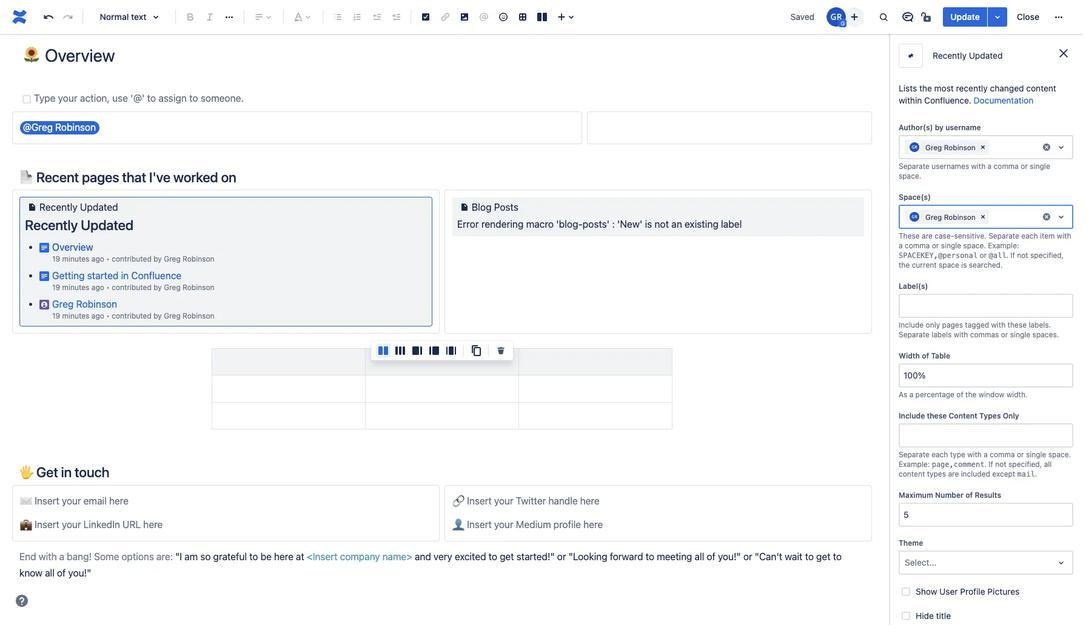 Task type: describe. For each thing, give the bounding box(es) containing it.
are:
[[156, 552, 173, 563]]

title
[[936, 611, 951, 622]]

update button
[[943, 7, 987, 27]]

worked
[[173, 169, 218, 186]]

lists
[[899, 83, 917, 93]]

percentage
[[916, 391, 955, 400]]

blog posts
[[472, 202, 519, 213]]

clear image for these are case-sensitive. separate each item with a comma or single space. example:
[[1042, 212, 1052, 222]]

so
[[200, 552, 211, 563]]

action item image
[[419, 10, 433, 24]]

usernames
[[932, 162, 969, 171]]

• inside greg robinson 19 minutes ago • contributed by greg robinson
[[106, 312, 110, 321]]

started
[[87, 270, 119, 281]]

of up include these content types only
[[957, 391, 964, 400]]

by inside getting started in confluence 19 minutes ago • contributed by greg robinson
[[154, 283, 162, 292]]

username
[[946, 123, 981, 132]]

tagged
[[965, 321, 989, 330]]

name>
[[382, 552, 412, 563]]

include for include only pages tagged with these labels. separate labels with commas or single spaces.
[[899, 321, 924, 330]]

width.
[[1007, 391, 1028, 400]]

mail .
[[1018, 470, 1037, 479]]

normal text button
[[88, 4, 170, 30]]

mail
[[1018, 471, 1035, 479]]

confluence.
[[925, 95, 972, 106]]

Include these Content Types Only text field
[[900, 425, 1072, 447]]

more formatting image
[[222, 10, 237, 24]]

Give this page a title text field
[[45, 45, 865, 66]]

getting
[[52, 270, 85, 281]]

2 to from the left
[[489, 552, 497, 563]]

as a percentage of the window width.
[[899, 391, 1028, 400]]

greg robinson for author(s) by username
[[926, 143, 976, 152]]

content for . if not specified, all content types are included except
[[899, 470, 925, 479]]

separate inside separate usernames with a comma or single space.
[[899, 162, 930, 171]]

changed
[[990, 83, 1024, 93]]

bullet list ⌘⇧8 image
[[331, 10, 345, 24]]

recently updated image
[[25, 200, 39, 215]]

pictures
[[988, 587, 1020, 597]]

macro
[[526, 219, 554, 230]]

no restrictions image
[[920, 10, 935, 24]]

bang!
[[67, 552, 92, 563]]

0 vertical spatial you!"
[[718, 552, 741, 563]]

close image
[[1057, 46, 1071, 61]]

:sunflower: image
[[24, 47, 39, 62]]

add image, video, or file image
[[457, 10, 472, 24]]

all inside the . if not specified, all content types are included except
[[1044, 460, 1052, 469]]

maximum
[[899, 491, 933, 500]]

pages for tagged
[[942, 321, 963, 330]]

overview link
[[52, 242, 93, 253]]

and very excited to get started!" or "looking forward to meeting all of you!" or "can't wait to get to know all of you!"
[[19, 552, 844, 579]]

1 vertical spatial recently updated
[[39, 202, 118, 213]]

user
[[940, 587, 958, 597]]

touch
[[75, 465, 109, 481]]

1 to from the left
[[249, 552, 258, 563]]

1 vertical spatial updated
[[80, 202, 118, 213]]

meeting
[[657, 552, 692, 563]]

greg robinson link for minutes
[[164, 312, 214, 321]]

separate usernames with a comma or single space.
[[899, 162, 1050, 181]]

2 open image from the top
[[1054, 556, 1069, 571]]

width of table
[[899, 352, 951, 361]]

with down tagged
[[954, 331, 968, 340]]

content for lists the most recently changed content within confluence.
[[1027, 83, 1057, 93]]

comma inside separate usernames with a comma or single space.
[[994, 162, 1019, 171]]

text
[[131, 12, 147, 22]]

results
[[975, 491, 1001, 500]]

1 get from the left
[[500, 552, 514, 563]]

and
[[415, 552, 431, 563]]

i've
[[149, 169, 170, 186]]

type
[[950, 451, 966, 460]]

comma inside these are case-sensitive. separate each item with a comma or single space. example: spacekey,@personal or @all
[[905, 241, 930, 251]]

1 open image from the top
[[1054, 210, 1069, 224]]

labels
[[932, 331, 952, 340]]

help image
[[15, 594, 29, 609]]

searched.
[[969, 261, 1003, 270]]

a inside separate usernames with a comma or single space.
[[988, 162, 992, 171]]

author(s)
[[899, 123, 933, 132]]

2 vertical spatial updated
[[81, 217, 133, 234]]

commas
[[970, 331, 999, 340]]

with inside main content area, start typing to enter text. 'text field'
[[39, 552, 57, 563]]

single inside these are case-sensitive. separate each item with a comma or single space. example: spacekey,@personal or @all
[[941, 241, 962, 251]]

close
[[1017, 12, 1040, 22]]

open image
[[1054, 140, 1069, 155]]

close button
[[1010, 7, 1047, 27]]

here
[[274, 552, 294, 563]]

theme
[[899, 539, 923, 548]]

of left table at bottom
[[922, 352, 929, 361]]

3 to from the left
[[646, 552, 654, 563]]

minutes inside greg robinson 19 minutes ago • contributed by greg robinson
[[62, 312, 89, 321]]

remove image
[[494, 344, 508, 358]]

greg robinson 19 minutes ago • contributed by greg robinson
[[52, 299, 214, 321]]

bold ⌘b image
[[183, 10, 198, 24]]

labels.
[[1029, 321, 1051, 330]]

emoji image
[[496, 10, 511, 24]]

mention image
[[477, 10, 491, 24]]

0 horizontal spatial all
[[45, 568, 54, 579]]

. for searched.
[[1007, 251, 1009, 260]]

are inside the . if not specified, all content types are included except
[[948, 470, 959, 479]]

undo ⌘z image
[[41, 10, 56, 24]]

spaces.
[[1033, 331, 1059, 340]]

in for get
[[61, 465, 72, 481]]

each inside separate each type with a comma or single space. example:
[[932, 451, 948, 460]]

hide title
[[916, 611, 951, 622]]

these inside include only pages tagged with these labels. separate labels with commas or single spaces.
[[1008, 321, 1027, 330]]

1 vertical spatial all
[[695, 552, 704, 563]]

outdent ⇧tab image
[[369, 10, 384, 24]]

redo ⌘⇧z image
[[61, 10, 75, 24]]

minutes inside the overview 19 minutes ago • contributed by greg robinson
[[62, 255, 89, 264]]

2 vertical spatial recently
[[25, 217, 78, 234]]

comma inside separate each type with a comma or single space. example:
[[990, 451, 1015, 460]]

show user profile pictures
[[916, 587, 1020, 597]]

number
[[935, 491, 964, 500]]

normal text
[[100, 12, 147, 22]]

<insert
[[307, 552, 338, 563]]

a right as
[[910, 391, 914, 400]]

include these content types only
[[899, 412, 1019, 421]]

or inside separate each type with a comma or single space. example:
[[1017, 451, 1024, 460]]

remove emoji
[[39, 27, 95, 37]]

2 horizontal spatial .
[[1035, 470, 1037, 479]]

with inside separate each type with a comma or single space. example:
[[968, 451, 982, 460]]

🖐 get in touch
[[19, 465, 109, 481]]

the inside lists the most recently changed content within confluence.
[[920, 83, 932, 93]]

🖐
[[19, 465, 33, 481]]

blog
[[472, 202, 492, 213]]

minutes inside getting started in confluence 19 minutes ago • contributed by greg robinson
[[62, 283, 89, 292]]

@all
[[989, 252, 1007, 260]]

0 horizontal spatial you!"
[[68, 568, 91, 579]]

greg robinson link for confluence
[[164, 283, 214, 292]]

am
[[185, 552, 198, 563]]

very
[[434, 552, 452, 563]]

Theme text field
[[905, 557, 907, 570]]

19 inside getting started in confluence 19 minutes ago • contributed by greg robinson
[[52, 283, 60, 292]]

greg robinson link for ago
[[164, 255, 214, 264]]

lists the most recently changed content within confluence.
[[899, 83, 1057, 106]]

Main content area, start typing to enter text. text field
[[12, 91, 872, 583]]

not for . if not specified, the current space is searched.
[[1017, 251, 1029, 260]]

💼
[[20, 520, 35, 531]]

hide
[[916, 611, 934, 622]]

recent
[[36, 169, 79, 186]]

'blog-
[[556, 219, 583, 230]]

:sunflower: image
[[24, 47, 39, 62]]

. if not specified, all content types are included except
[[899, 460, 1052, 479]]

maximum number of results
[[899, 491, 1001, 500]]

a inside 'text field'
[[59, 552, 64, 563]]

except
[[993, 470, 1016, 479]]

item
[[1040, 232, 1055, 241]]

a inside these are case-sensitive. separate each item with a comma or single space. example: spacekey,@personal or @all
[[899, 241, 903, 251]]

with up commas
[[991, 321, 1006, 330]]

0 vertical spatial recently updated
[[933, 50, 1003, 61]]

0 vertical spatial updated
[[969, 50, 1003, 61]]

contributed inside getting started in confluence 19 minutes ago • contributed by greg robinson
[[112, 283, 152, 292]]

with inside separate usernames with a comma or single space.
[[971, 162, 986, 171]]

these
[[899, 232, 920, 241]]

end
[[19, 552, 36, 563]]

separate inside separate each type with a comma or single space. example:
[[899, 451, 930, 460]]

if for searched.
[[1011, 251, 1015, 260]]

"i
[[175, 552, 182, 563]]

options
[[122, 552, 154, 563]]



Task type: vqa. For each thing, say whether or not it's contained in the screenshot.
tree within 'Space' element
no



Task type: locate. For each thing, give the bounding box(es) containing it.
space.
[[899, 172, 922, 181], [964, 241, 986, 251], [1049, 451, 1071, 460]]

2 vertical spatial minutes
[[62, 312, 89, 321]]

recently down the recent
[[39, 202, 78, 213]]

spacekey,@personal
[[899, 252, 978, 260]]

example: inside these are case-sensitive. separate each item with a comma or single space. example: spacekey,@personal or @all
[[988, 241, 1019, 251]]

if for included
[[989, 460, 993, 469]]

three columns image
[[393, 344, 408, 358]]

separate down the only
[[899, 331, 930, 340]]

layouts image
[[535, 10, 550, 24]]

1 vertical spatial each
[[932, 451, 948, 460]]

in right get
[[61, 465, 72, 481]]

remove
[[39, 27, 71, 37]]

2 vertical spatial not
[[996, 460, 1007, 469]]

overview 19 minutes ago • contributed by greg robinson
[[52, 242, 214, 264]]

these
[[1008, 321, 1027, 330], [927, 412, 947, 421]]

space. inside separate usernames with a comma or single space.
[[899, 172, 922, 181]]

5 to from the left
[[833, 552, 842, 563]]

1 vertical spatial the
[[899, 261, 910, 270]]

specified, inside . if not specified, the current space is searched.
[[1031, 251, 1064, 260]]

each inside these are case-sensitive. separate each item with a comma or single space. example: spacekey,@personal or @all
[[1022, 232, 1038, 241]]

clear image left open image
[[1042, 143, 1052, 152]]

you!"
[[718, 552, 741, 563], [68, 568, 91, 579]]

0 vertical spatial include
[[899, 321, 924, 330]]

are
[[922, 232, 933, 241], [948, 470, 959, 479]]

updated down 📄 recent pages that i've worked on
[[80, 202, 118, 213]]

get left started!"
[[500, 552, 514, 563]]

2 horizontal spatial all
[[1044, 460, 1052, 469]]

0 vertical spatial each
[[1022, 232, 1038, 241]]

greg inside the overview 19 minutes ago • contributed by greg robinson
[[164, 255, 181, 264]]

include left the only
[[899, 321, 924, 330]]

not inside . if not specified, the current space is searched.
[[1017, 251, 1029, 260]]

updated up recently
[[969, 50, 1003, 61]]

find and replace image
[[877, 10, 891, 24]]

2 vertical spatial the
[[966, 391, 977, 400]]

2 vertical spatial 19
[[52, 312, 60, 321]]

0 vertical spatial example:
[[988, 241, 1019, 251]]

clear image
[[1042, 143, 1052, 152], [1042, 212, 1052, 222]]

. inside . if not specified, the current space is searched.
[[1007, 251, 1009, 260]]

3 ago from the top
[[91, 312, 104, 321]]

3 contributed from the top
[[112, 312, 152, 321]]

content inside the . if not specified, all content types are included except
[[899, 470, 925, 479]]

is right ''new'' on the right top of the page
[[645, 219, 652, 230]]

update
[[951, 12, 980, 22]]

included
[[961, 470, 991, 479]]

table image
[[516, 10, 530, 24]]

is inside . if not specified, the current space is searched.
[[962, 261, 967, 270]]

0 vertical spatial all
[[1044, 460, 1052, 469]]

adjust update settings image
[[990, 10, 1005, 24]]

1 vertical spatial contributed
[[112, 283, 152, 292]]

clear image up item
[[1042, 212, 1052, 222]]

Maximum Number of Results text field
[[900, 505, 1072, 526]]

greg robinson up usernames
[[926, 143, 976, 152]]

3 19 from the top
[[52, 312, 60, 321]]

these left labels. at bottom right
[[1008, 321, 1027, 330]]

current
[[912, 261, 937, 270]]

3 • from the top
[[106, 312, 110, 321]]

be
[[261, 552, 272, 563]]

1 • from the top
[[106, 255, 110, 264]]

"looking
[[569, 552, 607, 563]]

0 horizontal spatial space.
[[899, 172, 922, 181]]

open image
[[1054, 210, 1069, 224], [1054, 556, 1069, 571]]

space(s)
[[899, 193, 931, 202]]

if
[[1011, 251, 1015, 260], [989, 460, 993, 469]]

Label(s) text field
[[900, 295, 1072, 317]]

0 vertical spatial the
[[920, 83, 932, 93]]

1 include from the top
[[899, 321, 924, 330]]

content
[[949, 412, 978, 421]]

Width of Table text field
[[900, 365, 1072, 387]]

greg robinson image
[[827, 7, 846, 27]]

updated
[[969, 50, 1003, 61], [80, 202, 118, 213], [81, 217, 133, 234]]

include inside include only pages tagged with these labels. separate labels with commas or single spaces.
[[899, 321, 924, 330]]

updated up the overview 19 minutes ago • contributed by greg robinson at top left
[[81, 217, 133, 234]]

example: inside separate each type with a comma or single space. example:
[[899, 460, 930, 469]]

1 vertical spatial .
[[985, 460, 987, 469]]

if right the @all
[[1011, 251, 1015, 260]]

• inside getting started in confluence 19 minutes ago • contributed by greg robinson
[[106, 283, 110, 292]]

2 clear image from the top
[[1042, 212, 1052, 222]]

@greg robinson
[[23, 122, 96, 133]]

error rendering macro 'blog-posts' : 'new' is not an existing label
[[457, 219, 742, 230]]

of right meeting
[[707, 552, 716, 563]]

overview
[[52, 242, 93, 253]]

editable content region
[[0, 0, 884, 626]]

on
[[221, 169, 236, 186]]

link image
[[438, 10, 453, 24]]

contributed up getting started in confluence 19 minutes ago • contributed by greg robinson
[[112, 255, 152, 264]]

4 to from the left
[[805, 552, 814, 563]]

label
[[721, 219, 742, 230]]

rendering
[[482, 219, 524, 230]]

0 horizontal spatial get
[[500, 552, 514, 563]]

getting started in confluence 19 minutes ago • contributed by greg robinson
[[52, 270, 214, 292]]

clear image for separate usernames with a comma or single space.
[[1042, 143, 1052, 152]]

only
[[926, 321, 940, 330]]

case-
[[935, 232, 954, 241]]

content up maximum
[[899, 470, 925, 479]]

remove emoji image
[[27, 27, 36, 37]]

the
[[920, 83, 932, 93], [899, 261, 910, 270], [966, 391, 977, 400]]

two columns image
[[376, 344, 391, 358]]

the for . if not specified, the current space is searched.
[[899, 261, 910, 270]]

'new'
[[617, 219, 643, 230]]

1 horizontal spatial are
[[948, 470, 959, 479]]

of right know
[[57, 568, 66, 579]]

pages up labels
[[942, 321, 963, 330]]

if inside the . if not specified, all content types are included except
[[989, 460, 993, 469]]

1 vertical spatial in
[[61, 465, 72, 481]]

with right item
[[1057, 232, 1072, 241]]

19 inside the overview 19 minutes ago • contributed by greg robinson
[[52, 255, 60, 264]]

with
[[971, 162, 986, 171], [1057, 232, 1072, 241], [991, 321, 1006, 330], [954, 331, 968, 340], [968, 451, 982, 460], [39, 552, 57, 563]]

2 include from the top
[[899, 412, 925, 421]]

types
[[980, 412, 1001, 421]]

with inside these are case-sensitive. separate each item with a comma or single space. example: spacekey,@personal or @all
[[1057, 232, 1072, 241]]

space. inside separate each type with a comma or single space. example:
[[1049, 451, 1071, 460]]

specified, up mail .
[[1009, 460, 1042, 469]]

1 horizontal spatial the
[[920, 83, 932, 93]]

0 vertical spatial contributed
[[112, 255, 152, 264]]

1 horizontal spatial .
[[1007, 251, 1009, 260]]

some
[[94, 552, 119, 563]]

2 get from the left
[[816, 552, 831, 563]]

2 vertical spatial recently updated
[[25, 217, 133, 234]]

each left item
[[1022, 232, 1038, 241]]

is for not
[[645, 219, 652, 230]]

0 horizontal spatial the
[[899, 261, 910, 270]]

0 vertical spatial ago
[[91, 255, 104, 264]]

posts
[[494, 202, 519, 213]]

2 horizontal spatial space.
[[1049, 451, 1071, 460]]

0 vertical spatial specified,
[[1031, 251, 1064, 260]]

numbered list ⌘⇧7 image
[[350, 10, 365, 24]]

with down clear image
[[971, 162, 986, 171]]

these are case-sensitive. separate each item with a comma or single space. example: spacekey,@personal or @all
[[899, 232, 1072, 260]]

by inside greg robinson 19 minutes ago • contributed by greg robinson
[[154, 312, 162, 321]]

or inside separate usernames with a comma or single space.
[[1021, 162, 1028, 171]]

most
[[935, 83, 954, 93]]

you!" down bang!
[[68, 568, 91, 579]]

📄
[[19, 169, 33, 186]]

with up the . if not specified, all content types are included except
[[968, 451, 982, 460]]

recently updated down the recent
[[39, 202, 118, 213]]

content inside lists the most recently changed content within confluence.
[[1027, 83, 1057, 93]]

comma right usernames
[[994, 162, 1019, 171]]

greg robinson up case-
[[926, 213, 976, 222]]

1 19 from the top
[[52, 255, 60, 264]]

window
[[979, 391, 1005, 400]]

0 vertical spatial .
[[1007, 251, 1009, 260]]

include down as
[[899, 412, 925, 421]]

content right the changed
[[1027, 83, 1057, 93]]

1 horizontal spatial not
[[996, 460, 1007, 469]]

recently
[[956, 83, 988, 93]]

are down page,comment at the right
[[948, 470, 959, 479]]

are left case-
[[922, 232, 933, 241]]

select...
[[905, 558, 937, 568]]

greg inside getting started in confluence 19 minutes ago • contributed by greg robinson
[[164, 283, 181, 292]]

0 vertical spatial •
[[106, 255, 110, 264]]

0 vertical spatial these
[[1008, 321, 1027, 330]]

three columns with sidebars image
[[444, 344, 459, 358]]

2 19 from the top
[[52, 283, 60, 292]]

ago inside getting started in confluence 19 minutes ago • contributed by greg robinson
[[91, 283, 104, 292]]

1 horizontal spatial these
[[1008, 321, 1027, 330]]

comma
[[994, 162, 1019, 171], [905, 241, 930, 251], [990, 451, 1015, 460]]

in right started
[[121, 270, 129, 281]]

of left results
[[966, 491, 973, 500]]

2 • from the top
[[106, 283, 110, 292]]

forward
[[610, 552, 643, 563]]

1 vertical spatial comma
[[905, 241, 930, 251]]

contributed
[[112, 255, 152, 264], [112, 283, 152, 292], [112, 312, 152, 321]]

single inside include only pages tagged with these labels. separate labels with commas or single spaces.
[[1010, 331, 1031, 340]]

recently up most
[[933, 50, 967, 61]]

0 vertical spatial pages
[[82, 169, 119, 186]]

3 minutes from the top
[[62, 312, 89, 321]]

1 vertical spatial 19
[[52, 283, 60, 292]]

1 vertical spatial minutes
[[62, 283, 89, 292]]

1 vertical spatial are
[[948, 470, 959, 479]]

1 horizontal spatial pages
[[942, 321, 963, 330]]

comma up "except"
[[990, 451, 1015, 460]]

1 horizontal spatial each
[[1022, 232, 1038, 241]]

invite to edit image
[[848, 9, 862, 24]]

the left current
[[899, 261, 910, 270]]

specified, for . if not specified, all content types are included except
[[1009, 460, 1042, 469]]

0 vertical spatial if
[[1011, 251, 1015, 260]]

separate up types
[[899, 451, 930, 460]]

posts'
[[583, 219, 610, 230]]

pages
[[82, 169, 119, 186], [942, 321, 963, 330]]

0 vertical spatial space.
[[899, 172, 922, 181]]

that
[[122, 169, 146, 186]]

0 horizontal spatial in
[[61, 465, 72, 481]]

copy image
[[469, 344, 483, 358]]

example: up the @all
[[988, 241, 1019, 251]]

a left bang!
[[59, 552, 64, 563]]

is right space
[[962, 261, 967, 270]]

0 horizontal spatial is
[[645, 219, 652, 230]]

1 clear image from the top
[[1042, 143, 1052, 152]]

get
[[500, 552, 514, 563], [816, 552, 831, 563]]

robinson inside getting started in confluence 19 minutes ago • contributed by greg robinson
[[183, 283, 214, 292]]

0 horizontal spatial example:
[[899, 460, 930, 469]]

2 vertical spatial •
[[106, 312, 110, 321]]

clear image
[[978, 143, 988, 152]]

0 vertical spatial content
[[1027, 83, 1057, 93]]

space
[[939, 261, 960, 270]]

not inside main content area, start typing to enter text. 'text field'
[[655, 219, 669, 230]]

1 vertical spatial open image
[[1054, 556, 1069, 571]]

0 horizontal spatial are
[[922, 232, 933, 241]]

within
[[899, 95, 922, 106]]

separate up space(s)
[[899, 162, 930, 171]]

error
[[457, 219, 479, 230]]

contributed inside greg robinson 19 minutes ago • contributed by greg robinson
[[112, 312, 152, 321]]

know
[[19, 568, 42, 579]]

saved
[[791, 12, 815, 22]]

1 horizontal spatial example:
[[988, 241, 1019, 251]]

recently
[[933, 50, 967, 61], [39, 202, 78, 213], [25, 217, 78, 234]]

1 horizontal spatial you!"
[[718, 552, 741, 563]]

0 horizontal spatial if
[[989, 460, 993, 469]]

. if not specified, the current space is searched.
[[899, 251, 1064, 270]]

page,comment
[[932, 461, 985, 469]]

ago inside the overview 19 minutes ago • contributed by greg robinson
[[91, 255, 104, 264]]

robinson inside the overview 19 minutes ago • contributed by greg robinson
[[183, 255, 214, 264]]

2 horizontal spatial the
[[966, 391, 977, 400]]

separate each type with a comma or single space. example:
[[899, 451, 1071, 469]]

a up the . if not specified, all content types are included except
[[984, 451, 988, 460]]

1 vertical spatial you!"
[[68, 568, 91, 579]]

contributed down the getting started in confluence 'link'
[[112, 283, 152, 292]]

0 vertical spatial not
[[655, 219, 669, 230]]

0 horizontal spatial each
[[932, 451, 948, 460]]

in inside getting started in confluence 19 minutes ago • contributed by greg robinson
[[121, 270, 129, 281]]

ago inside greg robinson 19 minutes ago • contributed by greg robinson
[[91, 312, 104, 321]]

is inside main content area, start typing to enter text. 'text field'
[[645, 219, 652, 230]]

2 vertical spatial all
[[45, 568, 54, 579]]

pages left that
[[82, 169, 119, 186]]

2 minutes from the top
[[62, 283, 89, 292]]

as
[[899, 391, 908, 400]]

0 vertical spatial clear image
[[1042, 143, 1052, 152]]

the left window
[[966, 391, 977, 400]]

0 vertical spatial minutes
[[62, 255, 89, 264]]

greg robinson for space(s)
[[926, 213, 976, 222]]

you!" left "can't
[[718, 552, 741, 563]]

specified, down item
[[1031, 251, 1064, 260]]

. for included
[[985, 460, 987, 469]]

separate inside include only pages tagged with these labels. separate labels with commas or single spaces.
[[899, 331, 930, 340]]

0 horizontal spatial not
[[655, 219, 669, 230]]

pages inside main content area, start typing to enter text. 'text field'
[[82, 169, 119, 186]]

each left type
[[932, 451, 948, 460]]

label(s)
[[899, 282, 928, 291]]

• inside the overview 19 minutes ago • contributed by greg robinson
[[106, 255, 110, 264]]

2 contributed from the top
[[112, 283, 152, 292]]

👤
[[453, 520, 467, 531]]

1 vertical spatial recently
[[39, 202, 78, 213]]

recently down recently updated icon
[[25, 217, 78, 234]]

2 horizontal spatial not
[[1017, 251, 1029, 260]]

1 vertical spatial example:
[[899, 460, 930, 469]]

2 greg robinson from the top
[[926, 213, 976, 222]]

by inside the overview 19 minutes ago • contributed by greg robinson
[[154, 255, 162, 264]]

@greg
[[23, 122, 53, 133]]

end with a bang! some options are: "i am so grateful to be here at <insert company name>
[[19, 552, 412, 563]]

clear image
[[978, 212, 988, 222]]

1 ago from the top
[[91, 255, 104, 264]]

2 vertical spatial ago
[[91, 312, 104, 321]]

1 vertical spatial space.
[[964, 241, 986, 251]]

0 vertical spatial recently
[[933, 50, 967, 61]]

0 vertical spatial comma
[[994, 162, 1019, 171]]

wait
[[785, 552, 803, 563]]

2 vertical spatial space.
[[1049, 451, 1071, 460]]

left sidebar image
[[427, 344, 442, 358]]

contributed down getting started in confluence 19 minutes ago • contributed by greg robinson
[[112, 312, 152, 321]]

if inside . if not specified, the current space is searched.
[[1011, 251, 1015, 260]]

a down 'these'
[[899, 241, 903, 251]]

0 vertical spatial is
[[645, 219, 652, 230]]

in for started
[[121, 270, 129, 281]]

blog posts image
[[457, 200, 472, 215]]

0 vertical spatial are
[[922, 232, 933, 241]]

the inside . if not specified, the current space is searched.
[[899, 261, 910, 270]]

comment icon image
[[901, 10, 916, 24]]

. inside the . if not specified, all content types are included except
[[985, 460, 987, 469]]

more image
[[1052, 10, 1066, 24]]

0 vertical spatial 19
[[52, 255, 60, 264]]

single inside separate each type with a comma or single space. example:
[[1026, 451, 1047, 460]]

italic ⌘i image
[[203, 10, 217, 24]]

contributed inside the overview 19 minutes ago • contributed by greg robinson
[[112, 255, 152, 264]]

not right the @all
[[1017, 251, 1029, 260]]

1 horizontal spatial content
[[1027, 83, 1057, 93]]

pages for that
[[82, 169, 119, 186]]

1 vertical spatial if
[[989, 460, 993, 469]]

with right end
[[39, 552, 57, 563]]

include for include these content types only
[[899, 412, 925, 421]]

specified, for . if not specified, the current space is searched.
[[1031, 251, 1064, 260]]

1 vertical spatial specified,
[[1009, 460, 1042, 469]]

1 vertical spatial not
[[1017, 251, 1029, 260]]

get right wait
[[816, 552, 831, 563]]

2 ago from the top
[[91, 283, 104, 292]]

1 greg robinson from the top
[[926, 143, 976, 152]]

documentation
[[974, 95, 1034, 106]]

1 vertical spatial these
[[927, 412, 947, 421]]

1 vertical spatial pages
[[942, 321, 963, 330]]

confluence
[[131, 270, 182, 281]]

a down clear image
[[988, 162, 992, 171]]

comma down 'these'
[[905, 241, 930, 251]]

the for as a percentage of the window width.
[[966, 391, 977, 400]]

0 vertical spatial greg robinson
[[926, 143, 976, 152]]

if up "except"
[[989, 460, 993, 469]]

1 contributed from the top
[[112, 255, 152, 264]]

single inside separate usernames with a comma or single space.
[[1030, 162, 1050, 171]]

not inside the . if not specified, all content types are included except
[[996, 460, 1007, 469]]

not
[[655, 219, 669, 230], [1017, 251, 1029, 260], [996, 460, 1007, 469]]

profile
[[960, 587, 985, 597]]

include
[[899, 321, 924, 330], [899, 412, 925, 421]]

1 minutes from the top
[[62, 255, 89, 264]]

indent tab image
[[389, 10, 403, 24]]

0 horizontal spatial .
[[985, 460, 987, 469]]

19 inside greg robinson 19 minutes ago • contributed by greg robinson
[[52, 312, 60, 321]]

emoji
[[73, 27, 95, 37]]

example:
[[988, 241, 1019, 251], [899, 460, 930, 469]]

confluence image
[[10, 7, 29, 27], [10, 7, 29, 27]]

grateful
[[213, 552, 247, 563]]

remove emoji button
[[19, 25, 102, 40]]

1 horizontal spatial all
[[695, 552, 704, 563]]

recently updated up recently
[[933, 50, 1003, 61]]

the right lists
[[920, 83, 932, 93]]

specified, inside the . if not specified, all content types are included except
[[1009, 460, 1042, 469]]

not for . if not specified, all content types are included except
[[996, 460, 1007, 469]]

space. inside these are case-sensitive. separate each item with a comma or single space. example: spacekey,@personal or @all
[[964, 241, 986, 251]]

are inside these are case-sensitive. separate each item with a comma or single space. example: spacekey,@personal or @all
[[922, 232, 933, 241]]

0 horizontal spatial content
[[899, 470, 925, 479]]

minutes
[[62, 255, 89, 264], [62, 283, 89, 292], [62, 312, 89, 321]]

is for searched.
[[962, 261, 967, 270]]

1 vertical spatial greg robinson
[[926, 213, 976, 222]]

1 vertical spatial ago
[[91, 283, 104, 292]]

these down percentage
[[927, 412, 947, 421]]

example: up types
[[899, 460, 930, 469]]

started!"
[[517, 552, 555, 563]]

1 vertical spatial •
[[106, 283, 110, 292]]

0 horizontal spatial these
[[927, 412, 947, 421]]

of
[[922, 352, 929, 361], [957, 391, 964, 400], [966, 491, 973, 500], [707, 552, 716, 563], [57, 568, 66, 579]]

pages inside include only pages tagged with these labels. separate labels with commas or single spaces.
[[942, 321, 963, 330]]

not left an
[[655, 219, 669, 230]]

1 horizontal spatial space.
[[964, 241, 986, 251]]

0 vertical spatial in
[[121, 270, 129, 281]]

separate up the @all
[[989, 232, 1020, 241]]

2 vertical spatial .
[[1035, 470, 1037, 479]]

a inside separate each type with a comma or single space. example:
[[984, 451, 988, 460]]

separate inside these are case-sensitive. separate each item with a comma or single space. example: spacekey,@personal or @all
[[989, 232, 1020, 241]]

:
[[612, 219, 615, 230]]

right sidebar image
[[410, 344, 425, 358]]

1 vertical spatial content
[[899, 470, 925, 479]]

not up "except"
[[996, 460, 1007, 469]]

Space(s) text field
[[992, 211, 994, 223]]

1 horizontal spatial if
[[1011, 251, 1015, 260]]

1 horizontal spatial get
[[816, 552, 831, 563]]

1 horizontal spatial in
[[121, 270, 129, 281]]

recently updated up overview
[[25, 217, 133, 234]]

or inside include only pages tagged with these labels. separate labels with commas or single spaces.
[[1001, 331, 1008, 340]]



